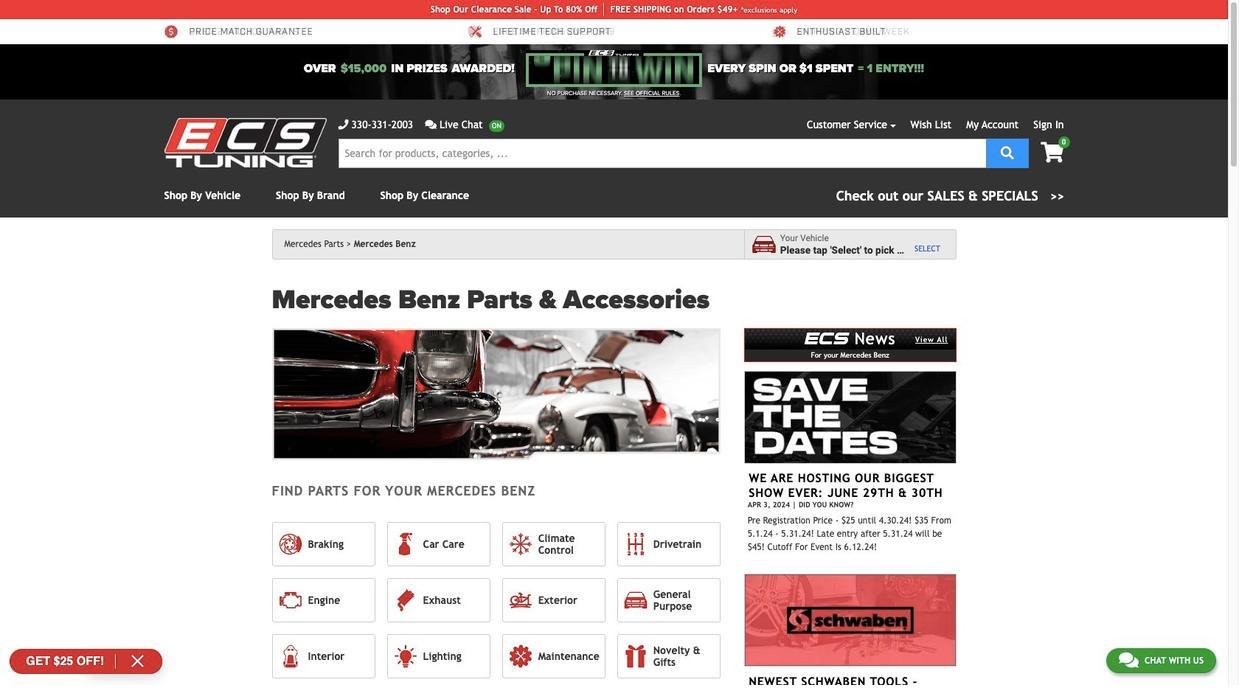 Task type: locate. For each thing, give the bounding box(es) containing it.
newest schwaben tools - lifetime replacement! image
[[745, 574, 957, 667]]

1 vertical spatial comments image
[[1120, 652, 1139, 669]]

phone image
[[338, 120, 349, 130]]

0 horizontal spatial comments image
[[425, 120, 437, 130]]

search image
[[1001, 146, 1015, 159]]

comments image
[[425, 120, 437, 130], [1120, 652, 1139, 669]]

Search text field
[[338, 139, 986, 168]]

ecs tuning image
[[164, 118, 327, 168]]



Task type: describe. For each thing, give the bounding box(es) containing it.
mercedes benz banner image image
[[272, 328, 721, 460]]

ecs tuning 'spin to win' contest logo image
[[527, 50, 702, 87]]

shopping cart image
[[1041, 142, 1065, 163]]

we are hosting our biggest show ever: june 29th & 30th image
[[745, 371, 957, 464]]

1 horizontal spatial comments image
[[1120, 652, 1139, 669]]

0 vertical spatial comments image
[[425, 120, 437, 130]]



Task type: vqa. For each thing, say whether or not it's contained in the screenshot.
professionally
no



